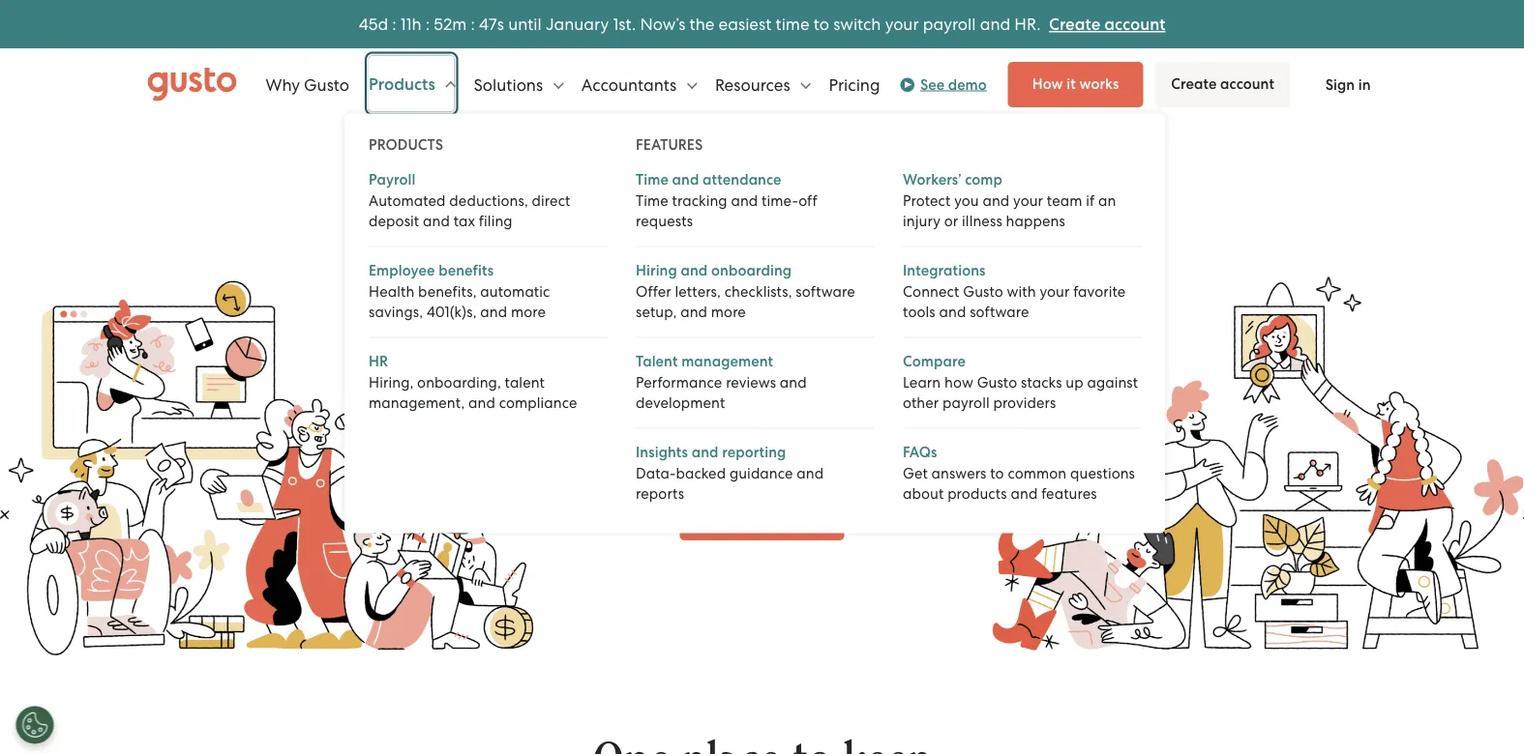 Task type: vqa. For each thing, say whether or not it's contained in the screenshot.
TALENT MANAGEMENT PERFORMANCE REVIEWS AND DEVELOPMENT
yes



Task type: locate. For each thing, give the bounding box(es) containing it.
providers
[[993, 395, 1056, 412]]

2 vertical spatial gusto
[[977, 375, 1017, 391]]

questions
[[1070, 465, 1135, 482]]

0 horizontal spatial you
[[780, 431, 808, 450]]

why gusto
[[266, 75, 349, 94]]

1 vertical spatial create account link
[[1155, 62, 1291, 107]]

platform
[[773, 234, 841, 254], [732, 273, 912, 325]]

to inside 4 5 d : 1 1 h : 5 2 m : 4 7 s until january 1st. now's the easiest time to switch your payroll and hr. create account
[[814, 14, 829, 34]]

use
[[675, 431, 701, 450]]

team inside a well-supported team is the key to a successful business. with gusto's easy-to-use platform, you can empower your people and push your business forward.
[[680, 407, 720, 427]]

1 horizontal spatial you
[[954, 193, 979, 210]]

products up payroll
[[369, 136, 443, 154]]

talent management performance reviews and development
[[636, 353, 807, 412]]

gusto left with
[[963, 284, 1003, 300]]

to inside faqs get answers to common questions about products and features
[[990, 465, 1004, 482]]

0 vertical spatial gusto
[[304, 75, 349, 94]]

benefits, up 401(k)s,
[[418, 284, 477, 300]]

0 horizontal spatial account
[[759, 508, 820, 527]]

0 horizontal spatial hr
[[369, 353, 388, 371]]

employee
[[369, 262, 435, 280]]

to left a
[[798, 407, 813, 427]]

accountants
[[581, 75, 681, 94]]

1 vertical spatial account
[[1220, 75, 1275, 92]]

and inside a well-supported team is the key to a successful business. with gusto's easy-to-use platform, you can empower your people and push your business forward.
[[639, 454, 669, 473]]

0 vertical spatial payroll
[[923, 14, 976, 34]]

2
[[443, 14, 452, 34]]

2 vertical spatial create
[[704, 508, 755, 527]]

to inside a well-supported team is the key to a successful business. with gusto's easy-to-use platform, you can empower your people and push your business forward.
[[798, 407, 813, 427]]

0 horizontal spatial create
[[704, 508, 755, 527]]

and inside the #1 rated hr platform for payroll, benefits, and more.
[[751, 331, 827, 383]]

1 horizontal spatial create account
[[1171, 75, 1275, 92]]

common
[[1008, 465, 1067, 482]]

4 left s
[[479, 14, 489, 34]]

more
[[511, 304, 546, 321], [711, 304, 746, 321]]

0 horizontal spatial the
[[690, 14, 715, 34]]

injury
[[903, 213, 941, 230]]

connect
[[903, 284, 960, 300]]

create right hr.
[[1049, 14, 1101, 34]]

payroll inside 4 5 d : 1 1 h : 5 2 m : 4 7 s until january 1st. now's the easiest time to switch your payroll and hr. create account
[[923, 14, 976, 34]]

comp
[[965, 171, 1003, 189]]

online payroll services, hr, and benefits | gusto image
[[148, 67, 237, 102]]

benefits,
[[418, 284, 477, 300], [563, 331, 738, 383]]

how
[[945, 375, 973, 391]]

2 vertical spatial to
[[990, 465, 1004, 482]]

performance
[[636, 375, 722, 391]]

the right now's at the left top
[[690, 14, 715, 34]]

products down h :
[[369, 75, 439, 94]]

create right works
[[1171, 75, 1217, 92]]

account inside the #1 rated hr platform for payroll, benefits, and more. main content
[[759, 508, 820, 527]]

to up products
[[990, 465, 1004, 482]]

0 vertical spatial you
[[954, 193, 979, 210]]

1 horizontal spatial software
[[970, 304, 1029, 321]]

2 time from the top
[[636, 193, 669, 210]]

off
[[799, 193, 817, 210]]

products button
[[369, 56, 456, 114]]

1 horizontal spatial people
[[959, 431, 1012, 450]]

software down with
[[970, 304, 1029, 321]]

1 horizontal spatial account
[[1104, 14, 1166, 34]]

1 vertical spatial you
[[780, 431, 808, 450]]

hiring and onboarding offer letters, checklists, software setup, and more
[[636, 262, 855, 321]]

create down insights and reporting data-backed guidance and reports
[[704, 508, 755, 527]]

team
[[1047, 193, 1082, 210], [680, 407, 720, 427]]

setup,
[[636, 304, 677, 321]]

people up onboarding
[[716, 234, 769, 254]]

integrations connect gusto with your favorite tools and software
[[903, 262, 1126, 321]]

0 vertical spatial benefits,
[[418, 284, 477, 300]]

1 vertical spatial products
[[369, 136, 443, 154]]

talent
[[505, 375, 545, 391]]

get
[[903, 465, 928, 482]]

0 horizontal spatial software
[[796, 284, 855, 300]]

4 left d :
[[359, 14, 368, 34]]

your inside 4 5 d : 1 1 h : 5 2 m : 4 7 s until january 1st. now's the easiest time to switch your payroll and hr. create account
[[885, 14, 919, 34]]

5 right h :
[[434, 14, 443, 34]]

to
[[814, 14, 829, 34], [798, 407, 813, 427], [990, 465, 1004, 482]]

employee benefits health benefits, automatic savings, 401(k)s, and more
[[369, 262, 550, 321]]

1 vertical spatial platform
[[732, 273, 912, 325]]

benefits, inside the #1 rated hr platform for payroll, benefits, and more.
[[563, 331, 738, 383]]

main element
[[148, 56, 1394, 534]]

account up works
[[1104, 14, 1166, 34]]

1 vertical spatial create
[[1171, 75, 1217, 92]]

0 horizontal spatial people
[[716, 234, 769, 254]]

benefits, down setup,
[[563, 331, 738, 383]]

0 horizontal spatial benefits,
[[418, 284, 477, 300]]

1 vertical spatial benefits,
[[563, 331, 738, 383]]

gusto
[[304, 75, 349, 94], [963, 284, 1003, 300], [977, 375, 1017, 391]]

you up business
[[780, 431, 808, 450]]

savings,
[[369, 304, 423, 321]]

1 horizontal spatial the
[[684, 234, 712, 254]]

2 horizontal spatial account
[[1220, 75, 1275, 92]]

successful
[[832, 407, 907, 427]]

1 5 from the left
[[368, 14, 378, 34]]

1 vertical spatial the
[[372, 273, 454, 325]]

and inside 4 5 d : 1 1 h : 5 2 m : 4 7 s until january 1st. now's the easiest time to switch your payroll and hr. create account
[[980, 14, 1011, 34]]

stacks
[[1021, 375, 1062, 391]]

0 vertical spatial the
[[690, 14, 715, 34]]

deposit
[[369, 213, 419, 230]]

checklists,
[[725, 284, 792, 300]]

your up happens
[[1013, 193, 1043, 210]]

0 vertical spatial time
[[636, 171, 669, 189]]

your right with
[[1040, 284, 1070, 300]]

4 5 d : 1 1 h : 5 2 m : 4 7 s until january 1st. now's the easiest time to switch your payroll and hr. create account
[[359, 14, 1166, 34]]

0 vertical spatial account
[[1104, 14, 1166, 34]]

0 vertical spatial create account
[[1171, 75, 1275, 92]]

products
[[369, 75, 439, 94], [369, 136, 443, 154]]

and
[[980, 14, 1011, 34], [672, 171, 699, 189], [731, 193, 758, 210], [983, 193, 1010, 210], [423, 213, 450, 230], [681, 262, 708, 280], [480, 304, 507, 321], [681, 304, 707, 321], [939, 304, 966, 321], [751, 331, 827, 383], [780, 375, 807, 391], [468, 395, 495, 412], [692, 444, 719, 462], [639, 454, 669, 473], [797, 465, 824, 482], [1011, 486, 1038, 503]]

0 vertical spatial to
[[814, 14, 829, 34]]

until
[[508, 14, 542, 34]]

payroll down the how
[[943, 395, 990, 412]]

1 horizontal spatial benefits,
[[563, 331, 738, 383]]

payroll up see demo
[[923, 14, 976, 34]]

software
[[796, 284, 855, 300], [970, 304, 1029, 321]]

1 horizontal spatial 5
[[434, 14, 443, 34]]

1 vertical spatial software
[[970, 304, 1029, 321]]

1 horizontal spatial create
[[1049, 14, 1101, 34]]

0 horizontal spatial 5
[[368, 14, 378, 34]]

the inside the #1 rated hr platform for payroll, benefits, and more.
[[372, 273, 454, 325]]

direct
[[532, 193, 571, 210]]

1 vertical spatial hr
[[369, 353, 388, 371]]

see
[[920, 76, 945, 93]]

the inside 4 5 d : 1 1 h : 5 2 m : 4 7 s until january 1st. now's the easiest time to switch your payroll and hr. create account
[[690, 14, 715, 34]]

1 horizontal spatial team
[[1047, 193, 1082, 210]]

with
[[512, 431, 548, 450]]

1 vertical spatial team
[[680, 407, 720, 427]]

1 products from the top
[[369, 75, 439, 94]]

team up use
[[680, 407, 720, 427]]

create
[[1049, 14, 1101, 34], [1171, 75, 1217, 92], [704, 508, 755, 527]]

1 horizontal spatial more
[[711, 304, 746, 321]]

the for the #1 rated hr platform for payroll, benefits, and more.
[[372, 273, 454, 325]]

a
[[817, 407, 828, 427]]

1 horizontal spatial 4
[[479, 14, 489, 34]]

empower
[[844, 431, 917, 450]]

software right checklists,
[[796, 284, 855, 300]]

account down guidance
[[759, 508, 820, 527]]

favorite
[[1073, 284, 1126, 300]]

you up 'or'
[[954, 193, 979, 210]]

benefits, inside "employee benefits health benefits, automatic savings, 401(k)s, and more"
[[418, 284, 477, 300]]

0 vertical spatial products
[[369, 75, 439, 94]]

reporting
[[722, 444, 786, 462]]

1 vertical spatial gusto
[[963, 284, 1003, 300]]

and inside "employee benefits health benefits, automatic savings, 401(k)s, and more"
[[480, 304, 507, 321]]

1 vertical spatial create account
[[704, 508, 820, 527]]

you inside workers' comp protect you and your team if an injury or illness happens
[[954, 193, 979, 210]]

0 vertical spatial hr
[[649, 273, 720, 325]]

0 vertical spatial team
[[1047, 193, 1082, 210]]

your right switch
[[885, 14, 919, 34]]

tools
[[903, 304, 936, 321]]

0 horizontal spatial the
[[372, 273, 454, 325]]

payroll
[[369, 171, 416, 189]]

a well-supported team is the key to a successful business. with gusto's easy-to-use platform, you can empower your people and push your business forward.
[[512, 407, 1012, 473]]

1 vertical spatial to
[[798, 407, 813, 427]]

create account link
[[1049, 14, 1166, 34], [1155, 62, 1291, 107], [680, 495, 844, 541]]

1 horizontal spatial the
[[739, 407, 764, 427]]

onboarding
[[711, 262, 792, 280]]

your inside workers' comp protect you and your team if an injury or illness happens
[[1013, 193, 1043, 210]]

2 1 from the left
[[406, 14, 412, 34]]

filing
[[479, 213, 513, 230]]

or
[[944, 213, 958, 230]]

4
[[359, 14, 368, 34], [479, 14, 489, 34]]

more inside "employee benefits health benefits, automatic savings, 401(k)s, and more"
[[511, 304, 546, 321]]

0 horizontal spatial more
[[511, 304, 546, 321]]

demo
[[948, 76, 987, 93]]

2 vertical spatial create account link
[[680, 495, 844, 541]]

0 vertical spatial the
[[684, 234, 712, 254]]

2 horizontal spatial create
[[1171, 75, 1217, 92]]

1
[[400, 14, 406, 34], [406, 14, 412, 34]]

rated
[[530, 273, 636, 325]]

can
[[812, 431, 840, 450]]

1 vertical spatial time
[[636, 193, 669, 210]]

see demo
[[920, 76, 987, 93]]

1 horizontal spatial hr
[[649, 273, 720, 325]]

payroll
[[923, 14, 976, 34], [943, 395, 990, 412]]

0 horizontal spatial 4
[[359, 14, 368, 34]]

2 vertical spatial account
[[759, 508, 820, 527]]

5 left h :
[[368, 14, 378, 34]]

0 vertical spatial software
[[796, 284, 855, 300]]

gusto up providers
[[977, 375, 1017, 391]]

1 more from the left
[[511, 304, 546, 321]]

software inside hiring and onboarding offer letters, checklists, software setup, and more
[[796, 284, 855, 300]]

1 vertical spatial people
[[959, 431, 1012, 450]]

compare
[[903, 353, 966, 371]]

account left sign
[[1220, 75, 1275, 92]]

create account
[[1171, 75, 1275, 92], [704, 508, 820, 527]]

faqs
[[903, 444, 937, 462]]

team left if
[[1047, 193, 1082, 210]]

0 horizontal spatial create account
[[704, 508, 820, 527]]

payroll,
[[996, 273, 1152, 325]]

the right the is
[[739, 407, 764, 427]]

more down checklists,
[[711, 304, 746, 321]]

to right time
[[814, 14, 829, 34]]

gusto right why
[[304, 75, 349, 94]]

time down features
[[636, 171, 669, 189]]

time up requests
[[636, 193, 669, 210]]

time and attendance time tracking and time-off requests
[[636, 171, 817, 230]]

account
[[1104, 14, 1166, 34], [1220, 75, 1275, 92], [759, 508, 820, 527]]

easiest
[[719, 14, 772, 34]]

workers'
[[903, 171, 962, 189]]

more down automatic
[[511, 304, 546, 321]]

you inside a well-supported team is the key to a successful business. with gusto's easy-to-use platform, you can empower your people and push your business forward.
[[780, 431, 808, 450]]

your
[[885, 14, 919, 34], [1013, 193, 1043, 210], [1040, 284, 1070, 300], [921, 431, 955, 450], [714, 454, 748, 473]]

0 horizontal spatial team
[[680, 407, 720, 427]]

1 vertical spatial the
[[739, 407, 764, 427]]

1 vertical spatial payroll
[[943, 395, 990, 412]]

#1
[[466, 273, 517, 325]]

the
[[684, 234, 712, 254], [372, 273, 454, 325]]

people inside a well-supported team is the key to a successful business. with gusto's easy-to-use platform, you can empower your people and push your business forward.
[[959, 431, 1012, 450]]

people up answers
[[959, 431, 1012, 450]]

features
[[636, 136, 703, 154]]

hr inside hr hiring, onboarding, talent management, and compliance
[[369, 353, 388, 371]]

hr hiring, onboarding, talent management, and compliance
[[369, 353, 577, 412]]

2 more from the left
[[711, 304, 746, 321]]



Task type: describe. For each thing, give the bounding box(es) containing it.
an
[[1098, 193, 1116, 210]]

supported
[[597, 407, 676, 427]]

and inside hr hiring, onboarding, talent management, and compliance
[[468, 395, 495, 412]]

why
[[266, 75, 300, 94]]

1 4 from the left
[[359, 14, 368, 34]]

m :
[[452, 14, 475, 34]]

switch
[[833, 14, 881, 34]]

up
[[1066, 375, 1084, 391]]

gusto's
[[552, 431, 606, 450]]

0 vertical spatial people
[[716, 234, 769, 254]]

gusto inside compare learn how gusto stacks up against other payroll providers
[[977, 375, 1017, 391]]

gusto inside integrations connect gusto with your favorite tools and software
[[963, 284, 1003, 300]]

1 1 from the left
[[400, 14, 406, 34]]

backed
[[676, 465, 726, 482]]

push
[[673, 454, 710, 473]]

create account link inside main element
[[1155, 62, 1291, 107]]

and inside talent management performance reviews and development
[[780, 375, 807, 391]]

create inside main element
[[1171, 75, 1217, 92]]

business.
[[912, 407, 980, 427]]

0 vertical spatial create
[[1049, 14, 1101, 34]]

faqs get answers to common questions about products and features
[[903, 444, 1135, 503]]

january
[[546, 14, 609, 34]]

create account link inside the #1 rated hr platform for payroll, benefits, and more. main content
[[680, 495, 844, 541]]

your inside integrations connect gusto with your favorite tools and software
[[1040, 284, 1070, 300]]

resources
[[715, 75, 794, 94]]

software inside integrations connect gusto with your favorite tools and software
[[970, 304, 1029, 321]]

create account inside the #1 rated hr platform for payroll, benefits, and more. main content
[[704, 508, 820, 527]]

tiny image
[[905, 81, 912, 88]]

onboarding,
[[417, 375, 501, 391]]

management
[[681, 353, 773, 371]]

requests
[[636, 213, 693, 230]]

answers
[[932, 465, 987, 482]]

the people platform
[[684, 234, 841, 254]]

well-
[[559, 407, 597, 427]]

to-
[[652, 431, 675, 450]]

reports
[[636, 486, 684, 503]]

2 4 from the left
[[479, 14, 489, 34]]

and inside payroll automated deductions, direct deposit and tax filing
[[423, 213, 450, 230]]

your down business.
[[921, 431, 955, 450]]

more.
[[839, 331, 962, 383]]

sign in
[[1325, 76, 1371, 93]]

talent
[[636, 353, 678, 371]]

resources button
[[715, 56, 811, 114]]

automated
[[369, 193, 446, 210]]

forward.
[[820, 454, 885, 473]]

happens
[[1006, 213, 1065, 230]]

a
[[544, 407, 555, 427]]

team inside workers' comp protect you and your team if an injury or illness happens
[[1047, 193, 1082, 210]]

more inside hiring and onboarding offer letters, checklists, software setup, and more
[[711, 304, 746, 321]]

time
[[776, 14, 810, 34]]

products inside dropdown button
[[369, 75, 439, 94]]

h :
[[412, 14, 430, 34]]

protect
[[903, 193, 951, 210]]

illness
[[962, 213, 1002, 230]]

the inside a well-supported team is the key to a successful business. with gusto's easy-to-use platform, you can empower your people and push your business forward.
[[739, 407, 764, 427]]

7
[[489, 14, 497, 34]]

works
[[1079, 75, 1119, 92]]

and inside integrations connect gusto with your favorite tools and software
[[939, 304, 966, 321]]

0 vertical spatial platform
[[773, 234, 841, 254]]

tracking
[[672, 193, 727, 210]]

1 time from the top
[[636, 171, 669, 189]]

account inside main element
[[1220, 75, 1275, 92]]

your down platform,
[[714, 454, 748, 473]]

the #1 rated hr platform for payroll, benefits, and more. main content
[[0, 121, 1524, 755]]

hiring,
[[369, 375, 414, 391]]

why gusto link
[[266, 56, 349, 114]]

accountants button
[[581, 56, 697, 114]]

with
[[1007, 284, 1036, 300]]

if
[[1086, 193, 1095, 210]]

and inside faqs get answers to common questions about products and features
[[1011, 486, 1038, 503]]

pricing
[[829, 75, 880, 94]]

1st.
[[613, 14, 636, 34]]

products
[[948, 486, 1007, 503]]

now's
[[640, 14, 686, 34]]

it
[[1067, 75, 1076, 92]]

time-
[[762, 193, 799, 210]]

how it works
[[1032, 75, 1119, 92]]

easy-
[[610, 431, 652, 450]]

payroll automated deductions, direct deposit and tax filing
[[369, 171, 571, 230]]

how it works link
[[1008, 62, 1144, 107]]

compliance
[[499, 395, 577, 412]]

2 products from the top
[[369, 136, 443, 154]]

the for the people platform
[[684, 234, 712, 254]]

sign in link
[[1302, 63, 1394, 106]]

guidance
[[730, 465, 793, 482]]

0 vertical spatial create account link
[[1049, 14, 1166, 34]]

platform,
[[706, 431, 776, 450]]

tax
[[454, 213, 475, 230]]

business
[[752, 454, 816, 473]]

benefits
[[439, 262, 494, 280]]

workers' comp protect you and your team if an injury or illness happens
[[903, 171, 1116, 230]]

for
[[925, 273, 984, 325]]

solutions button
[[474, 56, 564, 114]]

hr inside the #1 rated hr platform for payroll, benefits, and more.
[[649, 273, 720, 325]]

create account inside main element
[[1171, 75, 1275, 92]]

401(k)s,
[[427, 304, 477, 321]]

d :
[[378, 14, 396, 34]]

platform inside the #1 rated hr platform for payroll, benefits, and more.
[[732, 273, 912, 325]]

s
[[497, 14, 504, 34]]

reviews
[[726, 375, 776, 391]]

solutions
[[474, 75, 547, 94]]

and inside workers' comp protect you and your team if an injury or illness happens
[[983, 193, 1010, 210]]

hr.
[[1015, 14, 1041, 34]]

see demo link
[[899, 73, 987, 96]]

create inside the #1 rated hr platform for payroll, benefits, and more. main content
[[704, 508, 755, 527]]

is
[[724, 407, 735, 427]]

payroll inside compare learn how gusto stacks up against other payroll providers
[[943, 395, 990, 412]]

sign
[[1325, 76, 1355, 93]]

2 5 from the left
[[434, 14, 443, 34]]



